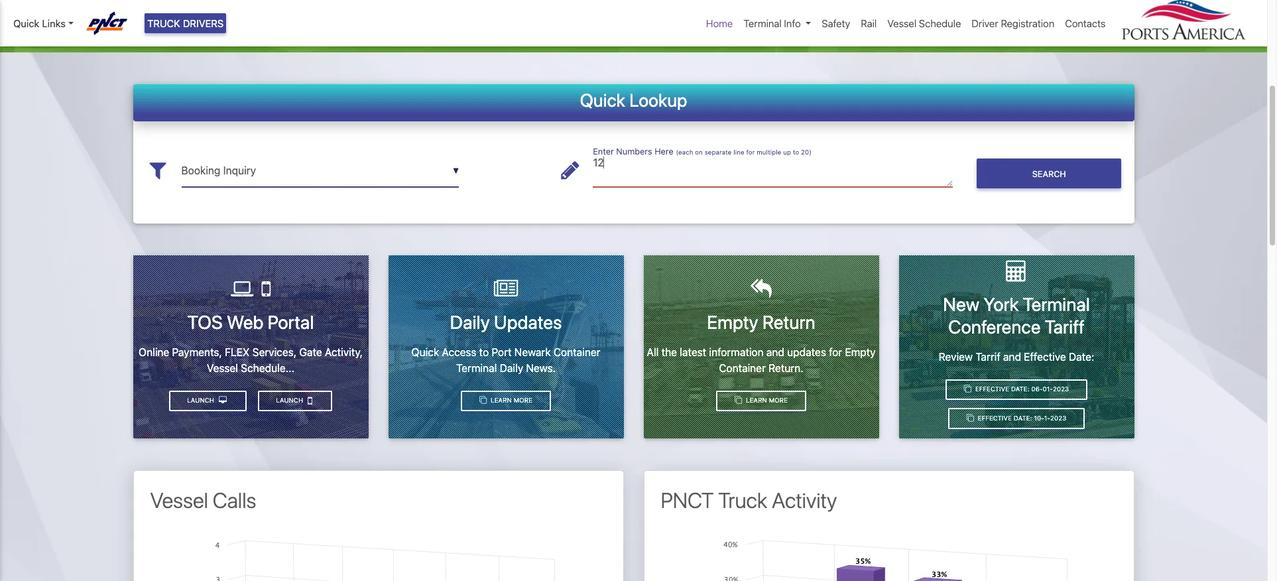 Task type: vqa. For each thing, say whether or not it's contained in the screenshot.
first 10/17/2022 from the bottom of the page
no



Task type: locate. For each thing, give the bounding box(es) containing it.
2023 right 06-
[[1054, 386, 1070, 393]]

effective up 01- at the right of the page
[[1025, 351, 1067, 363]]

1 learn more link from the left
[[461, 391, 551, 412]]

quick inside quick access to port newark container terminal daily news.
[[412, 346, 439, 358]]

learn more link
[[461, 391, 551, 412], [717, 391, 806, 412]]

schedule...
[[241, 362, 295, 374]]

20)
[[801, 149, 812, 156]]

more for return
[[769, 397, 788, 404]]

conference
[[949, 316, 1041, 338]]

0 horizontal spatial quick
[[13, 17, 39, 29]]

0 horizontal spatial learn more link
[[461, 391, 551, 412]]

learn
[[491, 397, 512, 404], [746, 397, 767, 404]]

more
[[514, 397, 533, 404], [769, 397, 788, 404]]

for inside 'all the latest information and updates for empty container return.'
[[829, 346, 843, 358]]

1 learn from the left
[[491, 397, 512, 404]]

1 horizontal spatial learn more link
[[717, 391, 806, 412]]

enter
[[593, 147, 614, 157]]

learn more link for updates
[[461, 391, 551, 412]]

1 horizontal spatial empty
[[845, 346, 876, 358]]

None text field
[[593, 155, 953, 187]]

1 horizontal spatial quick
[[412, 346, 439, 358]]

search button
[[977, 159, 1122, 189]]

1 horizontal spatial to
[[793, 149, 800, 156]]

quick lookup
[[580, 89, 688, 111]]

1 horizontal spatial for
[[829, 346, 843, 358]]

registration
[[1001, 17, 1055, 29]]

to right up
[[793, 149, 800, 156]]

activity,
[[325, 346, 363, 358]]

tos web portal
[[188, 311, 314, 333]]

1 vertical spatial date:
[[1012, 386, 1030, 393]]

vessel down flex
[[207, 362, 238, 374]]

learn more down return.
[[745, 397, 788, 404]]

1 vertical spatial daily
[[500, 362, 524, 374]]

0 vertical spatial vessel
[[888, 17, 917, 29]]

container
[[554, 346, 601, 358], [719, 362, 766, 374]]

tarrif
[[976, 351, 1001, 363]]

and right tarrif
[[1004, 351, 1022, 363]]

for right line
[[747, 149, 755, 156]]

1 vertical spatial terminal
[[1023, 293, 1091, 315]]

0 vertical spatial for
[[747, 149, 755, 156]]

0 horizontal spatial terminal
[[456, 362, 497, 374]]

home
[[707, 17, 733, 29]]

quick for quick lookup
[[580, 89, 626, 111]]

all the latest information and updates for empty container return.
[[647, 346, 876, 374]]

1 horizontal spatial container
[[719, 362, 766, 374]]

quick up enter
[[580, 89, 626, 111]]

for right updates
[[829, 346, 843, 358]]

2023
[[1054, 386, 1070, 393], [1051, 415, 1067, 422]]

updates
[[494, 311, 562, 333]]

1 more from the left
[[514, 397, 533, 404]]

effective right clone image
[[976, 386, 1010, 393]]

driver registration link
[[967, 11, 1060, 36]]

york
[[984, 293, 1019, 315]]

clone image
[[480, 397, 487, 404], [735, 397, 743, 404], [967, 415, 975, 422]]

truck right pnct
[[719, 488, 768, 513]]

0 vertical spatial quick
[[13, 17, 39, 29]]

empty inside 'all the latest information and updates for empty container return.'
[[845, 346, 876, 358]]

1 learn more from the left
[[489, 397, 533, 404]]

learn more for updates
[[489, 397, 533, 404]]

vessel left calls
[[150, 488, 208, 513]]

safety
[[822, 17, 851, 29]]

2 horizontal spatial quick
[[580, 89, 626, 111]]

vessel inside online payments, flex services, gate activity, vessel schedule...
[[207, 362, 238, 374]]

vessel right rail
[[888, 17, 917, 29]]

2 vertical spatial vessel
[[150, 488, 208, 513]]

news.
[[526, 362, 556, 374]]

2 more from the left
[[769, 397, 788, 404]]

return.
[[769, 362, 804, 374]]

1 horizontal spatial daily
[[500, 362, 524, 374]]

1 vertical spatial empty
[[845, 346, 876, 358]]

vessel
[[888, 17, 917, 29], [207, 362, 238, 374], [150, 488, 208, 513]]

1 horizontal spatial clone image
[[735, 397, 743, 404]]

calls
[[213, 488, 256, 513]]

1 horizontal spatial learn more
[[745, 397, 788, 404]]

information
[[710, 346, 764, 358]]

empty up information
[[707, 311, 759, 333]]

new
[[943, 293, 980, 315]]

separate
[[705, 149, 732, 156]]

daily
[[450, 311, 490, 333], [500, 362, 524, 374]]

vessel inside vessel schedule link
[[888, 17, 917, 29]]

for
[[747, 149, 755, 156], [829, 346, 843, 358]]

the
[[662, 346, 677, 358]]

0 horizontal spatial container
[[554, 346, 601, 358]]

0 horizontal spatial to
[[479, 346, 489, 358]]

daily updates
[[450, 311, 562, 333]]

2 learn more link from the left
[[717, 391, 806, 412]]

portal
[[268, 311, 314, 333]]

2 vertical spatial terminal
[[456, 362, 497, 374]]

desktop image
[[219, 397, 227, 404]]

date: down tariff
[[1069, 351, 1095, 363]]

container up the news.
[[554, 346, 601, 358]]

to
[[793, 149, 800, 156], [479, 346, 489, 358]]

latest
[[680, 346, 707, 358]]

terminal
[[744, 17, 782, 29], [1023, 293, 1091, 315], [456, 362, 497, 374]]

0 horizontal spatial and
[[767, 346, 785, 358]]

1 vertical spatial 2023
[[1051, 415, 1067, 422]]

quick
[[13, 17, 39, 29], [580, 89, 626, 111], [412, 346, 439, 358]]

2 horizontal spatial clone image
[[967, 415, 975, 422]]

2 learn from the left
[[746, 397, 767, 404]]

0 horizontal spatial for
[[747, 149, 755, 156]]

2 vertical spatial date:
[[1014, 415, 1033, 422]]

None text field
[[181, 155, 459, 187]]

access
[[442, 346, 477, 358]]

learn down 'all the latest information and updates for empty container return.'
[[746, 397, 767, 404]]

0 vertical spatial empty
[[707, 311, 759, 333]]

2 learn more from the left
[[745, 397, 788, 404]]

1 vertical spatial vessel
[[207, 362, 238, 374]]

learn more for return
[[745, 397, 788, 404]]

and up return.
[[767, 346, 785, 358]]

vessel calls
[[150, 488, 256, 513]]

▼
[[453, 166, 459, 176]]

terminal left info on the top of page
[[744, 17, 782, 29]]

drivers
[[183, 17, 224, 29]]

truck
[[147, 17, 180, 29], [719, 488, 768, 513]]

learn more link down 'all the latest information and updates for empty container return.'
[[717, 391, 806, 412]]

and
[[767, 346, 785, 358], [1004, 351, 1022, 363]]

all
[[647, 346, 659, 358]]

contacts
[[1066, 17, 1106, 29]]

terminal down the "access"
[[456, 362, 497, 374]]

date: for 01-
[[1012, 386, 1030, 393]]

1 vertical spatial quick
[[580, 89, 626, 111]]

0 horizontal spatial more
[[514, 397, 533, 404]]

1 vertical spatial effective
[[976, 386, 1010, 393]]

1 vertical spatial container
[[719, 362, 766, 374]]

2 vertical spatial quick
[[412, 346, 439, 358]]

to left "port" at the bottom of the page
[[479, 346, 489, 358]]

effective date: 10-1-2023 link
[[949, 408, 1085, 429]]

2023 inside effective date: 06-01-2023 link
[[1054, 386, 1070, 393]]

1 vertical spatial for
[[829, 346, 843, 358]]

vessel for schedule
[[888, 17, 917, 29]]

learn more down quick access to port newark container terminal daily news.
[[489, 397, 533, 404]]

quick left the "access"
[[412, 346, 439, 358]]

clone image down clone image
[[967, 415, 975, 422]]

updates
[[788, 346, 827, 358]]

1 horizontal spatial more
[[769, 397, 788, 404]]

1 vertical spatial to
[[479, 346, 489, 358]]

0 vertical spatial truck
[[147, 17, 180, 29]]

2 horizontal spatial terminal
[[1023, 293, 1091, 315]]

terminal up tariff
[[1023, 293, 1091, 315]]

mobile image
[[308, 395, 312, 406]]

empty return
[[707, 311, 816, 333]]

more down return.
[[769, 397, 788, 404]]

1-
[[1045, 415, 1051, 422]]

2023 inside effective date: 10-1-2023 link
[[1051, 415, 1067, 422]]

2023 right 10-
[[1051, 415, 1067, 422]]

daily down "port" at the bottom of the page
[[500, 362, 524, 374]]

0 horizontal spatial learn
[[491, 397, 512, 404]]

daily up the "access"
[[450, 311, 490, 333]]

1 vertical spatial truck
[[719, 488, 768, 513]]

online payments, flex services, gate activity, vessel schedule...
[[139, 346, 363, 374]]

effective down effective date: 06-01-2023 link
[[978, 415, 1012, 422]]

for inside enter numbers here (each on separate line for multiple up to 20)
[[747, 149, 755, 156]]

date: left 06-
[[1012, 386, 1030, 393]]

clone image for empty
[[735, 397, 743, 404]]

date: left 10-
[[1014, 415, 1033, 422]]

1 horizontal spatial terminal
[[744, 17, 782, 29]]

1 horizontal spatial truck
[[719, 488, 768, 513]]

0 horizontal spatial learn more
[[489, 397, 533, 404]]

learn more link down quick access to port newark container terminal daily news.
[[461, 391, 551, 412]]

effective
[[1025, 351, 1067, 363], [976, 386, 1010, 393], [978, 415, 1012, 422]]

0 vertical spatial daily
[[450, 311, 490, 333]]

0 horizontal spatial empty
[[707, 311, 759, 333]]

0 vertical spatial to
[[793, 149, 800, 156]]

effective for effective date: 06-01-2023
[[976, 386, 1010, 393]]

0 horizontal spatial daily
[[450, 311, 490, 333]]

empty
[[707, 311, 759, 333], [845, 346, 876, 358]]

lookup
[[630, 89, 688, 111]]

0 horizontal spatial clone image
[[480, 397, 487, 404]]

2 vertical spatial effective
[[978, 415, 1012, 422]]

terminal inside new york terminal conference tariff
[[1023, 293, 1091, 315]]

clone image down quick access to port newark container terminal daily news.
[[480, 397, 487, 404]]

0 vertical spatial terminal
[[744, 17, 782, 29]]

numbers
[[617, 147, 653, 157]]

learn down quick access to port newark container terminal daily news.
[[491, 397, 512, 404]]

0 vertical spatial 2023
[[1054, 386, 1070, 393]]

quick left links
[[13, 17, 39, 29]]

container down information
[[719, 362, 766, 374]]

truck left drivers
[[147, 17, 180, 29]]

0 vertical spatial container
[[554, 346, 601, 358]]

0 horizontal spatial truck
[[147, 17, 180, 29]]

more down the news.
[[514, 397, 533, 404]]

tariff
[[1045, 316, 1085, 338]]

clone image down 'all the latest information and updates for empty container return.'
[[735, 397, 743, 404]]

date:
[[1069, 351, 1095, 363], [1012, 386, 1030, 393], [1014, 415, 1033, 422]]

empty right updates
[[845, 346, 876, 358]]

1 horizontal spatial learn
[[746, 397, 767, 404]]



Task type: describe. For each thing, give the bounding box(es) containing it.
clone image inside effective date: 10-1-2023 link
[[967, 415, 975, 422]]

learn for return
[[746, 397, 767, 404]]

date: for 1-
[[1014, 415, 1033, 422]]

home link
[[701, 11, 739, 36]]

truck drivers
[[147, 17, 224, 29]]

2023 for 1-
[[1051, 415, 1067, 422]]

learn more link for return
[[717, 391, 806, 412]]

gate
[[299, 346, 322, 358]]

quick access to port newark container terminal daily news.
[[412, 346, 601, 374]]

more for updates
[[514, 397, 533, 404]]

quick links
[[13, 17, 66, 29]]

truck drivers link
[[145, 13, 226, 33]]

review
[[939, 351, 973, 363]]

links
[[42, 17, 66, 29]]

terminal info
[[744, 17, 801, 29]]

newark
[[515, 346, 551, 358]]

web
[[227, 311, 264, 333]]

06-
[[1032, 386, 1043, 393]]

services,
[[253, 346, 297, 358]]

vessel schedule
[[888, 17, 962, 29]]

review tarrif and effective date:
[[939, 351, 1095, 363]]

multiple
[[757, 149, 782, 156]]

pnct truck activity
[[661, 488, 837, 513]]

tos
[[188, 311, 223, 333]]

container inside quick access to port newark container terminal daily news.
[[554, 346, 601, 358]]

container inside 'all the latest information and updates for empty container return.'
[[719, 362, 766, 374]]

contacts link
[[1060, 11, 1112, 36]]

online
[[139, 346, 169, 358]]

vessel schedule link
[[883, 11, 967, 36]]

on
[[695, 149, 703, 156]]

quick links link
[[13, 16, 73, 31]]

new york terminal conference tariff
[[943, 293, 1091, 338]]

and inside 'all the latest information and updates for empty container return.'
[[767, 346, 785, 358]]

daily inside quick access to port newark container terminal daily news.
[[500, 362, 524, 374]]

payments,
[[172, 346, 222, 358]]

up
[[784, 149, 792, 156]]

vessel for calls
[[150, 488, 208, 513]]

2023 for 01-
[[1054, 386, 1070, 393]]

rail
[[861, 17, 877, 29]]

here
[[655, 147, 674, 157]]

return
[[763, 311, 816, 333]]

search
[[1033, 169, 1067, 179]]

terminal inside 'link'
[[744, 17, 782, 29]]

to inside quick access to port newark container terminal daily news.
[[479, 346, 489, 358]]

schedule
[[920, 17, 962, 29]]

info
[[785, 17, 801, 29]]

rail link
[[856, 11, 883, 36]]

effective date: 06-01-2023
[[974, 386, 1070, 393]]

learn for updates
[[491, 397, 512, 404]]

driver
[[972, 17, 999, 29]]

quick for quick links
[[13, 17, 39, 29]]

effective for effective date: 10-1-2023
[[978, 415, 1012, 422]]

port
[[492, 346, 512, 358]]

1 horizontal spatial and
[[1004, 351, 1022, 363]]

pnct
[[661, 488, 714, 513]]

0 vertical spatial date:
[[1069, 351, 1095, 363]]

effective date: 10-1-2023
[[977, 415, 1067, 422]]

enter numbers here (each on separate line for multiple up to 20)
[[593, 147, 812, 157]]

line
[[734, 149, 745, 156]]

driver registration
[[972, 17, 1055, 29]]

0 vertical spatial effective
[[1025, 351, 1067, 363]]

terminal inside quick access to port newark container terminal daily news.
[[456, 362, 497, 374]]

terminal info link
[[739, 11, 817, 36]]

(each
[[676, 149, 694, 156]]

activity
[[772, 488, 837, 513]]

effective date: 06-01-2023 link
[[946, 379, 1088, 400]]

quick for quick access to port newark container terminal daily news.
[[412, 346, 439, 358]]

01-
[[1043, 386, 1054, 393]]

safety link
[[817, 11, 856, 36]]

10-
[[1035, 415, 1045, 422]]

clone image for daily
[[480, 397, 487, 404]]

flex
[[225, 346, 250, 358]]

clone image
[[965, 386, 972, 393]]

to inside enter numbers here (each on separate line for multiple up to 20)
[[793, 149, 800, 156]]



